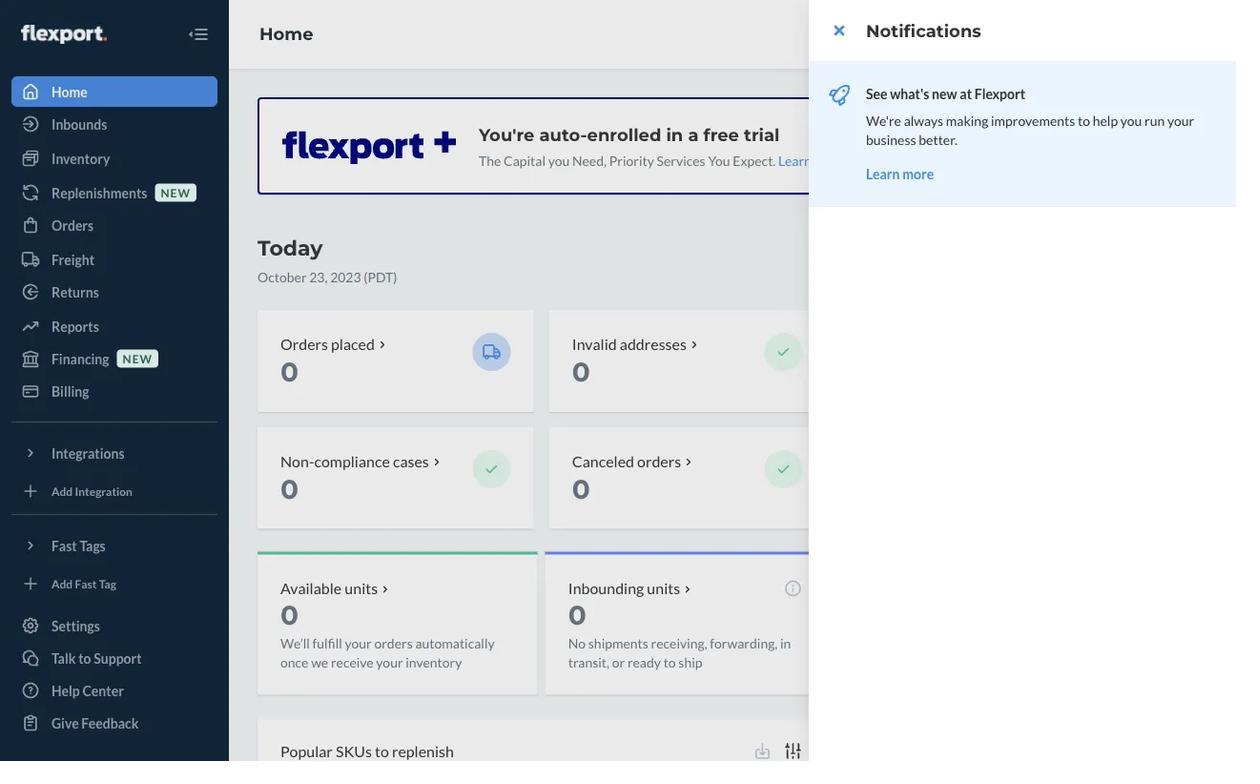 Task type: vqa. For each thing, say whether or not it's contained in the screenshot.
Add corresponding to Add Fast Tag
no



Task type: describe. For each thing, give the bounding box(es) containing it.
notifications
[[866, 20, 982, 41]]

always
[[904, 112, 944, 128]]

your
[[1168, 112, 1195, 128]]

better.
[[919, 131, 958, 147]]

you
[[1121, 112, 1142, 128]]

new
[[932, 85, 958, 102]]

learn more
[[866, 166, 934, 182]]

we're always making improvements to help you run your business better.
[[866, 112, 1195, 147]]

help
[[1093, 112, 1118, 128]]

what's
[[890, 85, 930, 102]]

close image
[[834, 23, 845, 38]]

see
[[866, 85, 888, 102]]

making
[[946, 112, 989, 128]]



Task type: locate. For each thing, give the bounding box(es) containing it.
business
[[866, 131, 916, 147]]

to
[[1078, 112, 1091, 128]]

we're
[[866, 112, 902, 128]]

flexport
[[975, 85, 1026, 102]]

run
[[1145, 112, 1165, 128]]

learn
[[866, 166, 900, 182]]

more
[[903, 166, 934, 182]]

learn more link
[[866, 166, 934, 182]]

see what's new at flexport
[[866, 85, 1026, 102]]

improvements
[[991, 112, 1076, 128]]

at
[[960, 85, 972, 102]]



